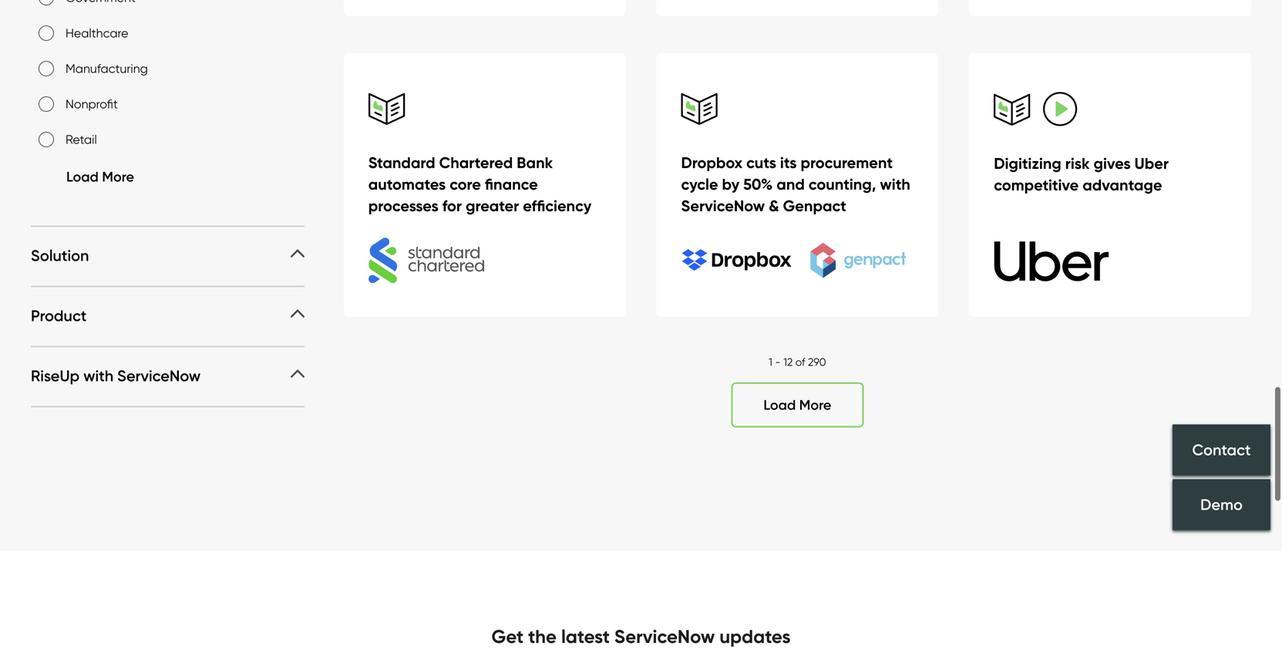 Task type: vqa. For each thing, say whether or not it's contained in the screenshot.
"Menu Bar" containing Product Hubs
no



Task type: describe. For each thing, give the bounding box(es) containing it.
core
[[450, 175, 481, 194]]

latest
[[561, 625, 610, 648]]

by
[[722, 175, 740, 194]]

greater
[[466, 196, 519, 215]]

advantage
[[1083, 175, 1163, 195]]

counting,
[[809, 175, 876, 194]]

processes
[[368, 196, 439, 215]]

more for bottommost load more button
[[800, 396, 832, 414]]

get the latest servicenow updates
[[492, 625, 791, 648]]

digitizing
[[994, 154, 1062, 173]]

genpact
[[783, 196, 847, 215]]

standard
[[368, 153, 436, 172]]

1 vertical spatial load more button
[[731, 382, 864, 427]]

1 vertical spatial load more
[[764, 396, 832, 414]]

product
[[31, 306, 87, 326]]

nonprofit
[[66, 96, 118, 111]]

servicenow inside dropbox cuts its procurement cycle by 50% and counting, with servicenow & genpact
[[681, 196, 765, 215]]

gives
[[1094, 154, 1131, 173]]

uber
[[1135, 154, 1169, 173]]

get
[[492, 625, 524, 648]]

competitive
[[994, 175, 1079, 195]]

riseup with servicenow
[[31, 366, 201, 386]]

of
[[796, 355, 806, 368]]

0 vertical spatial load more
[[66, 168, 134, 185]]

2 dropbox image from the left
[[798, 238, 908, 283]]

dropbox cuts its procurement cycle by 50% and counting, with servicenow & genpact
[[681, 153, 911, 215]]

290
[[808, 355, 826, 368]]

manufacturing
[[66, 61, 148, 76]]

with inside dropbox cuts its procurement cycle by 50% and counting, with servicenow & genpact
[[880, 175, 911, 194]]

retail option
[[39, 132, 54, 147]]

digitizing risk gives uber competitive advantage
[[994, 154, 1169, 195]]

1
[[769, 355, 773, 368]]

procurement
[[801, 153, 893, 172]]

2 vertical spatial servicenow
[[615, 625, 715, 648]]

&
[[769, 196, 779, 215]]

the
[[528, 625, 557, 648]]

risk
[[1066, 154, 1090, 173]]

50%
[[744, 175, 773, 194]]



Task type: locate. For each thing, give the bounding box(es) containing it.
solution
[[31, 246, 89, 265]]

1 horizontal spatial dropbox image
[[798, 238, 908, 283]]

dropbox
[[681, 153, 743, 172]]

load more down 1 - 12 of 290
[[764, 396, 832, 414]]

load more down retail
[[66, 168, 134, 185]]

0 vertical spatial more
[[102, 168, 134, 185]]

load more button
[[39, 165, 134, 189], [731, 382, 864, 427]]

0 vertical spatial load more button
[[39, 165, 134, 189]]

1 horizontal spatial with
[[880, 175, 911, 194]]

with right counting,
[[880, 175, 911, 194]]

and
[[777, 175, 805, 194]]

with inside 'riseup with servicenow' dropdown button
[[83, 366, 113, 386]]

finance
[[485, 175, 538, 194]]

load down -
[[764, 396, 796, 414]]

cuts
[[747, 153, 777, 172]]

cycle
[[681, 175, 718, 194]]

servicenow
[[681, 196, 765, 215], [117, 366, 201, 386], [615, 625, 715, 648]]

0 horizontal spatial more
[[102, 168, 134, 185]]

bank
[[517, 153, 553, 172]]

1 vertical spatial more
[[800, 396, 832, 414]]

with right riseup
[[83, 366, 113, 386]]

1 dropbox image from the left
[[681, 238, 792, 283]]

dropbox image
[[681, 238, 792, 283], [798, 238, 908, 283]]

dropbox image down genpact
[[798, 238, 908, 283]]

0 vertical spatial servicenow
[[681, 196, 765, 215]]

retail
[[66, 132, 97, 147]]

1 horizontal spatial more
[[800, 396, 832, 414]]

0 vertical spatial load
[[66, 168, 99, 185]]

riseup with servicenow button
[[31, 366, 304, 386]]

servicenow inside dropdown button
[[117, 366, 201, 386]]

healthcare
[[66, 25, 128, 40]]

1 vertical spatial servicenow
[[117, 366, 201, 386]]

automates
[[368, 175, 446, 194]]

1 horizontal spatial load more button
[[731, 382, 864, 427]]

efficiency
[[523, 196, 592, 215]]

load more button down 1 - 12 of 290
[[731, 382, 864, 427]]

load more
[[66, 168, 134, 185], [764, 396, 832, 414]]

12
[[784, 355, 793, 368]]

0 horizontal spatial load
[[66, 168, 99, 185]]

chartered
[[439, 153, 513, 172]]

updates
[[720, 625, 791, 648]]

nonprofit option
[[39, 96, 54, 112]]

-
[[775, 355, 781, 368]]

0 horizontal spatial with
[[83, 366, 113, 386]]

more for load more button to the top
[[102, 168, 134, 185]]

1 vertical spatial with
[[83, 366, 113, 386]]

healthcare option
[[39, 25, 54, 41]]

more
[[102, 168, 134, 185], [800, 396, 832, 414]]

load down retail
[[66, 168, 99, 185]]

0 horizontal spatial dropbox image
[[681, 238, 792, 283]]

its
[[780, 153, 797, 172]]

uber image
[[994, 236, 1110, 285]]

dropbox image down '&'
[[681, 238, 792, 283]]

0 horizontal spatial load more button
[[39, 165, 134, 189]]

product button
[[31, 306, 304, 326]]

load more button down retail
[[39, 165, 134, 189]]

manufacturing option
[[39, 61, 54, 76]]

1 vertical spatial load
[[764, 396, 796, 414]]

standard chartered bank image
[[368, 236, 484, 285]]

standard chartered bank automates core finance processes for greater efficiency
[[368, 153, 592, 215]]

for
[[443, 196, 462, 215]]

1 horizontal spatial load
[[764, 396, 796, 414]]

with
[[880, 175, 911, 194], [83, 366, 113, 386]]

0 horizontal spatial load more
[[66, 168, 134, 185]]

riseup
[[31, 366, 80, 386]]

solution button
[[31, 246, 304, 266]]

1 horizontal spatial load more
[[764, 396, 832, 414]]

1 - 12 of 290
[[769, 355, 826, 368]]

0 vertical spatial with
[[880, 175, 911, 194]]

load
[[66, 168, 99, 185], [764, 396, 796, 414]]



